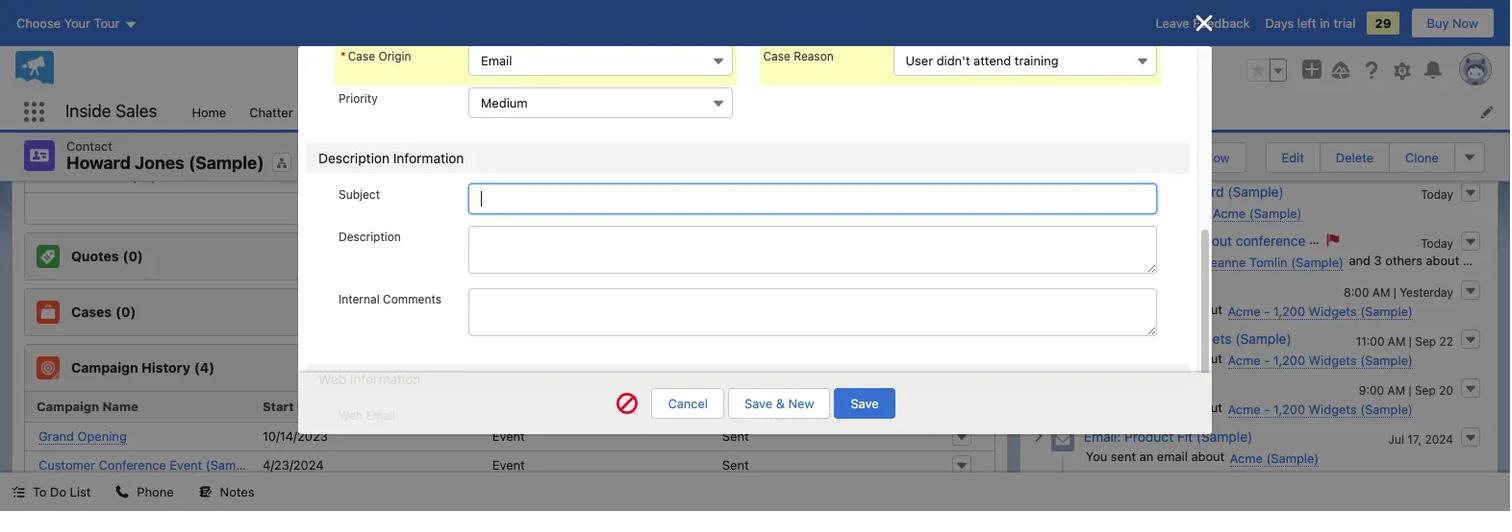 Task type: describe. For each thing, give the bounding box(es) containing it.
date: for $20,000.00 close date:
[[719, 99, 750, 114]]

task for with
[[1146, 253, 1171, 268]]

product
[[1125, 429, 1174, 445]]

chatter
[[249, 104, 293, 120]]

about inside you had a task with leanne tomlin (sample) and 3 others about
[[1426, 253, 1460, 268]]

Case Origin, Email button
[[469, 46, 732, 76]]

(sample) inside you have an upcoming task about acme - 1,200 widgets (sample)
[[1419, 108, 1472, 124]]

days
[[1265, 15, 1294, 31]]

to do list button
[[0, 473, 102, 512]]

follow up with howard (sample) link
[[1084, 183, 1284, 200]]

campaigns list item
[[590, 94, 704, 130]]

$20,000.00 close date:
[[683, 83, 835, 114]]

on
[[1257, 86, 1272, 103]]

acme up "you sent an email about acme (sample)"
[[1228, 402, 1261, 417]]

buy now button
[[1411, 8, 1495, 38]]

& for upcoming
[[1129, 51, 1138, 67]]

negotiation for $22,500.00
[[444, 68, 511, 83]]

close for $6,000.00 close date:
[[37, 168, 69, 183]]

save for save
[[851, 396, 879, 412]]

close for $22,500.00 close date:
[[360, 99, 393, 114]]

event image for first
[[1051, 380, 1074, 403]]

up
[[1127, 183, 1143, 200]]

demo platform widgets (sample)
[[1084, 330, 1292, 347]]

won
[[811, 137, 837, 152]]

amount: up inside at the left of the page
[[37, 83, 86, 99]]

- down customer conference event (sample) 4/23/2024
[[170, 486, 175, 502]]

acme left the 200 on the left top of page
[[685, 51, 718, 66]]

1 horizontal spatial view all link
[[1438, 8, 1486, 39]]

list
[[70, 485, 91, 500]]

1,200 for first call (sample)
[[1273, 402, 1305, 417]]

closed for won
[[767, 137, 808, 152]]

Internal Comments text field
[[469, 289, 1157, 337]]

customer conference event (sample) link
[[38, 457, 258, 474]]

leanne inside you had a task with leanne tomlin (sample) and 3 others about
[[1204, 254, 1246, 270]]

leads list item
[[304, 94, 387, 130]]

start
[[263, 399, 294, 415]]

campaign for campaign history (4)
[[71, 360, 138, 376]]

leave feedback link
[[1156, 15, 1250, 31]]

acme (sample) link for you had a task about acme (sample)
[[1213, 205, 1302, 222]]

you had a task with leanne tomlin (sample) and 3 others about
[[1086, 253, 1463, 270]]

1 • from the left
[[1353, 16, 1359, 31]]

about up demo platform widgets (sample)
[[1189, 302, 1223, 317]]

- up "you sent an email about acme (sample)"
[[1264, 402, 1270, 417]]

sync with leanne about conference attendance (sample)
[[1084, 232, 1439, 249]]

11:00
[[1356, 334, 1385, 349]]

edit
[[1282, 150, 1304, 165]]

a for about
[[1136, 203, 1143, 219]]

event inside customer conference event (sample) 4/23/2024
[[170, 457, 202, 473]]

task inside you have an upcoming task about acme - 1,200 widgets (sample)
[[1220, 106, 1245, 122]]

text default image inside list
[[1198, 106, 1212, 119]]

1 you had an event about acme - 1,200 widgets (sample) from the top
[[1086, 302, 1413, 319]]

conference for event
[[99, 457, 166, 473]]

expand
[[1363, 16, 1407, 31]]

event image
[[1051, 282, 1074, 305]]

subject
[[339, 188, 380, 202]]

history
[[141, 360, 190, 376]]

acme - 1,200 widgets (sample) link for first call (sample)
[[1228, 402, 1413, 418]]

you had a task about acme (sample)
[[1086, 203, 1302, 221]]

stage: for acme - 300 widgets (sample)
[[37, 137, 74, 152]]

demo platform widgets (sample) link
[[1084, 330, 1292, 347]]

search...
[[570, 63, 622, 78]]

add
[[865, 360, 888, 376]]

howard jones (sample)
[[66, 153, 264, 173]]

date: up 300
[[73, 99, 104, 114]]

text default image inside the notes button
[[199, 486, 212, 500]]

email: product fit (sample) link
[[1084, 429, 1253, 445]]

acme left 170
[[38, 51, 71, 66]]

29
[[1375, 15, 1391, 31]]

Priority button
[[469, 88, 732, 119]]

9:00 am | sep 20
[[1359, 383, 1453, 398]]

inverse image
[[1193, 12, 1216, 35]]

phone button
[[104, 473, 185, 512]]

leads link
[[304, 94, 362, 130]]

buy now
[[1427, 15, 1478, 31]]

had inside "you had a task about acme (sample)"
[[1111, 203, 1133, 219]]

sent for 4/23/2024
[[722, 458, 749, 473]]

0 vertical spatial view
[[1439, 16, 1467, 31]]

you had an event about acme - 1,200 widgets (sample) for widgets
[[1086, 351, 1413, 368]]

cases
[[71, 304, 112, 320]]

qualification amount:
[[683, 68, 840, 99]]

customer for customer conference event (sample) 4/23/2024
[[38, 457, 95, 473]]

in
[[1320, 15, 1330, 31]]

do
[[50, 485, 66, 500]]

about inside "you sent an email about acme (sample)"
[[1191, 449, 1225, 464]]

acme inside you have an upcoming task about acme - 1,200 widgets (sample)
[[1287, 108, 1320, 124]]

status
[[722, 399, 763, 415]]

follow up with howard on timing (sample)
[[1111, 86, 1374, 103]]

about up fit
[[1189, 400, 1223, 415]]

300
[[84, 120, 107, 135]]

- down demo platform widgets (sample) link
[[1264, 353, 1270, 368]]

Case Reason button
[[893, 46, 1157, 76]]

you for 8:00 am | yesterday
[[1086, 302, 1107, 317]]

event image for demo
[[1051, 331, 1074, 354]]

task image
[[1051, 86, 1074, 109]]

quotes (0)
[[71, 248, 143, 264]]

close for $20,000.00 close date:
[[683, 99, 716, 114]]

save & new
[[745, 396, 814, 412]]

task image
[[1051, 183, 1074, 207]]

fit
[[1177, 429, 1193, 445]]

buy
[[1427, 15, 1449, 31]]

amount: up subject
[[360, 152, 409, 168]]

refresh
[[1304, 16, 1349, 31]]

date: for $6,000.00 close date:
[[73, 168, 104, 183]]

web
[[318, 372, 346, 388]]

sent
[[1111, 449, 1136, 464]]

campaign for campaign name
[[37, 399, 99, 415]]

negotiation amount: for $22,500.00
[[360, 68, 511, 99]]

1,200 for demo platform widgets (sample)
[[1273, 353, 1305, 368]]

date: for $110,000.00 close date:
[[396, 168, 427, 183]]

had for demo
[[1111, 351, 1133, 366]]

- down 'leanne tomlin (sample)' link
[[1264, 303, 1270, 319]]

internal
[[339, 293, 380, 307]]

trial
[[1334, 15, 1356, 31]]

email inside email button
[[481, 53, 512, 69]]

with right up
[[1147, 183, 1173, 200]]

delete button
[[1320, 142, 1390, 173]]

others
[[1385, 253, 1423, 268]]

amount: inside closed lost amount:
[[37, 152, 86, 168]]

acme down the tomlin
[[1228, 303, 1261, 319]]

campaigns
[[602, 104, 667, 120]]

0 vertical spatial close date:
[[37, 99, 104, 114]]

closed lost amount:
[[37, 137, 190, 168]]

qualification
[[767, 68, 840, 83]]

$110,000.00 close date:
[[360, 152, 515, 183]]

an for platform
[[1136, 351, 1150, 366]]

sep for first call (sample)
[[1415, 383, 1436, 398]]

send
[[725, 104, 755, 120]]

stage: for acme - 170 widgets (sample)
[[37, 68, 74, 83]]

3
[[1374, 253, 1382, 268]]

about inside sync with leanne about conference attendance (sample) "link"
[[1196, 232, 1232, 249]]

9:00
[[1359, 383, 1384, 398]]

email image
[[1051, 429, 1074, 452]]

| for widgets
[[1409, 334, 1412, 349]]

sep for demo platform widgets (sample)
[[1415, 334, 1436, 349]]

an for product
[[1140, 449, 1154, 464]]

to
[[33, 485, 47, 500]]

days left in trial
[[1265, 15, 1356, 31]]

11:00 am | sep 22
[[1356, 334, 1453, 349]]

stage: for acme - 200 widgets (sample)
[[683, 68, 720, 83]]

acme - 170 widgets (sample)
[[38, 51, 212, 66]]

$6,000.00 close date:
[[37, 152, 181, 183]]

grand opening link
[[38, 429, 127, 445]]

2 horizontal spatial all
[[1471, 16, 1485, 31]]

discussion (sample) link
[[1084, 281, 1211, 298]]

* for * case origin
[[341, 50, 346, 64]]

with inside "link"
[[1118, 232, 1144, 249]]

you inside you had a task with leanne tomlin (sample) and 3 others about
[[1086, 253, 1107, 268]]

to do list
[[33, 485, 91, 500]]

yesterday
[[1400, 285, 1453, 300]]

description for description information
[[318, 151, 390, 167]]

with inside you had a task with leanne tomlin (sample) and 3 others about
[[1174, 253, 1199, 268]]

inside
[[65, 101, 111, 121]]

you for 9:00 am | sep 20
[[1086, 400, 1107, 415]]

close down campaigns list item
[[683, 168, 716, 183]]

accounts link
[[488, 94, 565, 130]]

& for save
[[776, 396, 785, 412]]

high-priority task image
[[1326, 234, 1340, 247]]

cancel
[[668, 396, 708, 412]]

acme - 300 widgets (sample)
[[38, 120, 215, 135]]

description for description
[[339, 230, 401, 245]]

(0) for cases (0)
[[116, 304, 136, 320]]

howard for follow up with howard on timing (sample)
[[1205, 86, 1253, 103]]

you for jul 17, 2024
[[1086, 449, 1107, 464]]

email
[[1157, 449, 1188, 464]]

widgets inside you have an upcoming task about acme - 1,200 widgets (sample)
[[1368, 108, 1416, 124]]

acme left 140 at the top of page
[[362, 51, 394, 66]]

an inside you have an upcoming task about acme - 1,200 widgets (sample)
[[1142, 106, 1156, 122]]

today for you had a task about acme (sample)
[[1421, 187, 1453, 202]]

letter
[[758, 104, 792, 120]]

acme (sample) link for you sent an email about acme (sample)
[[1230, 451, 1319, 467]]

about down demo platform widgets (sample)
[[1189, 351, 1223, 366]]

task for about
[[1146, 203, 1171, 219]]

0 horizontal spatial all
[[518, 201, 533, 216]]

with up upcoming
[[1176, 86, 1202, 103]]

first
[[1084, 380, 1111, 396]]

event for 10/14/2023
[[492, 429, 525, 444]]

customer conference event (sample) 4/23/2024
[[38, 457, 324, 473]]

notes button
[[187, 473, 266, 512]]

campaign history (4)
[[71, 360, 215, 376]]

4/23/2024
[[263, 458, 324, 473]]

close for $110,000.00 close date:
[[360, 168, 393, 183]]

stage: for acme - 140 widgets (sample)
[[360, 68, 397, 83]]



Task type: vqa. For each thing, say whether or not it's contained in the screenshot.
Stage:
yes



Task type: locate. For each thing, give the bounding box(es) containing it.
0 vertical spatial negotiation amount:
[[360, 68, 511, 99]]

follow up with howard on timing (sample) link
[[1111, 85, 1374, 103]]

acme - 170 widgets (sample) link
[[38, 51, 212, 67]]

type element
[[485, 392, 715, 423]]

1 vertical spatial acme (sample) link
[[1230, 451, 1319, 467]]

case up the qualification amount:
[[763, 50, 791, 64]]

event up email: product fit (sample) link
[[1154, 400, 1186, 415]]

reason
[[794, 50, 834, 64]]

2024
[[1425, 432, 1453, 447]]

17,
[[1408, 432, 1422, 447]]

group
[[1247, 59, 1287, 82]]

you inside "you sent an email about acme (sample)"
[[1086, 449, 1107, 464]]

2 a from the top
[[1136, 253, 1143, 268]]

howard down 300
[[66, 153, 131, 173]]

an inside "you sent an email about acme (sample)"
[[1140, 449, 1154, 464]]

1 vertical spatial sent
[[722, 458, 749, 473]]

you sent an email about acme (sample)
[[1086, 449, 1319, 466]]

chatter link
[[238, 94, 304, 130]]

date:
[[73, 99, 104, 114], [396, 99, 427, 114], [719, 99, 750, 114], [73, 168, 104, 183], [396, 168, 427, 183], [719, 168, 750, 183]]

save for save & new
[[745, 396, 773, 412]]

you inside "you had a task about acme (sample)"
[[1086, 203, 1107, 219]]

0 vertical spatial event image
[[1051, 331, 1074, 354]]

(0) right quotes
[[123, 248, 143, 264]]

close date: up 300
[[37, 99, 104, 114]]

origin
[[378, 50, 411, 64]]

1 vertical spatial information
[[350, 372, 421, 388]]

text default image
[[1198, 106, 1212, 119], [199, 486, 212, 500]]

priority
[[339, 92, 378, 106]]

1 horizontal spatial all
[[1410, 16, 1425, 31]]

1 event image from the top
[[1051, 331, 1074, 354]]

text default image
[[12, 486, 25, 500], [116, 486, 129, 500]]

Subject text field
[[469, 184, 1157, 215]]

leanne
[[1148, 232, 1193, 249], [1204, 254, 1246, 270]]

an down product
[[1140, 449, 1154, 464]]

1 vertical spatial conference
[[99, 486, 166, 502]]

1 text default image from the left
[[12, 486, 25, 500]]

close right leads
[[360, 99, 393, 114]]

& left new at the right
[[776, 396, 785, 412]]

date: for $22,500.00 close date:
[[396, 99, 427, 114]]

(sample) inside "you had a task about acme (sample)"
[[1249, 205, 1302, 221]]

2 vertical spatial |
[[1409, 383, 1412, 398]]

(sample) inside you had a task with leanne tomlin (sample) and 3 others about
[[1291, 254, 1344, 270]]

save left new at the right
[[745, 396, 773, 412]]

date: down contact
[[73, 168, 104, 183]]

10/14/2023
[[263, 429, 328, 444]]

4 you from the top
[[1086, 302, 1107, 317]]

6 you from the top
[[1086, 400, 1107, 415]]

had for discussion
[[1111, 302, 1133, 317]]

lost
[[165, 137, 190, 152]]

about up yesterday
[[1426, 253, 1460, 268]]

description up subject
[[318, 151, 390, 167]]

1 negotiation from the top
[[444, 68, 511, 83]]

1 vertical spatial today
[[1421, 236, 1453, 251]]

save & new button
[[728, 389, 831, 419]]

delete
[[1336, 150, 1374, 165]]

0 horizontal spatial close date:
[[37, 99, 104, 114]]

leanne tomlin (sample) link
[[1204, 254, 1344, 271]]

email inside customer conference - email invite (sample) link
[[179, 486, 210, 502]]

0 vertical spatial sep
[[1415, 334, 1436, 349]]

didn't
[[937, 53, 970, 69]]

0 vertical spatial task
[[1220, 106, 1245, 122]]

date: inside $20,000.00 close date:
[[719, 99, 750, 114]]

have
[[1111, 106, 1138, 122]]

0 vertical spatial view all link
[[1438, 8, 1486, 39]]

1 horizontal spatial •
[[1429, 16, 1435, 31]]

add to campaign
[[865, 360, 966, 376]]

1 vertical spatial sep
[[1415, 383, 1436, 398]]

1 vertical spatial |
[[1409, 334, 1412, 349]]

date: inside $22,500.00 close date:
[[396, 99, 427, 114]]

acme inside "you had a task about acme (sample)"
[[1213, 205, 1246, 221]]

2 today from the top
[[1421, 236, 1453, 251]]

email up $22,500.00
[[481, 53, 512, 69]]

1 vertical spatial *
[[715, 104, 721, 120]]

you left have at the top of page
[[1086, 106, 1107, 122]]

1 horizontal spatial text default image
[[116, 486, 129, 500]]

today for and
[[1421, 236, 1453, 251]]

0 vertical spatial (0)
[[123, 248, 143, 264]]

closed for lost
[[121, 137, 161, 152]]

event for (sample)
[[1154, 302, 1186, 317]]

* for * send letter
[[715, 104, 721, 120]]

save
[[745, 396, 773, 412], [851, 396, 879, 412]]

1 sent from the top
[[722, 429, 749, 444]]

an
[[1142, 106, 1156, 122], [1136, 302, 1150, 317], [1136, 351, 1150, 366], [1136, 400, 1150, 415], [1140, 449, 1154, 464]]

leanne down sync with leanne about conference attendance (sample) at the right
[[1204, 254, 1246, 270]]

7 you from the top
[[1086, 449, 1107, 464]]

10/24/2023
[[444, 168, 511, 183]]

2 event from the top
[[1154, 351, 1186, 366]]

* inside list
[[715, 104, 721, 120]]

negotiation amount: down $22,500.00 close date:
[[360, 137, 511, 168]]

1 vertical spatial view
[[487, 201, 515, 216]]

10/27/2023
[[121, 168, 186, 183]]

close down 'description information'
[[360, 168, 393, 183]]

0 horizontal spatial view all link
[[25, 192, 994, 224]]

2 vertical spatial howard
[[1176, 183, 1224, 200]]

text default image for to do list
[[12, 486, 25, 500]]

negotiation for $110,000.00
[[444, 137, 511, 152]]

* up priority
[[341, 50, 346, 64]]

leanne inside "link"
[[1148, 232, 1193, 249]]

had down discussion
[[1111, 302, 1133, 317]]

2 you had an event about acme - 1,200 widgets (sample) from the top
[[1086, 351, 1413, 368]]

0 vertical spatial leanne
[[1148, 232, 1193, 249]]

customer for customer conference - email invite (sample)
[[38, 486, 95, 502]]

close inside the $6,000.00 close date:
[[37, 168, 69, 183]]

had inside you had a task with leanne tomlin (sample) and 3 others about
[[1111, 253, 1133, 268]]

date: down send
[[719, 168, 750, 183]]

close up contact image
[[37, 99, 69, 114]]

opportunities
[[71, 6, 163, 23]]

1 vertical spatial howard
[[66, 153, 131, 173]]

follow left up
[[1084, 183, 1124, 200]]

0 vertical spatial information
[[393, 151, 464, 167]]

upcoming & overdue
[[1063, 51, 1194, 67]]

- up delete button
[[1323, 108, 1329, 124]]

0 vertical spatial negotiation
[[444, 68, 511, 83]]

information up 10/24/2023
[[393, 151, 464, 167]]

0 vertical spatial |
[[1394, 285, 1397, 300]]

you
[[1086, 106, 1107, 122], [1086, 203, 1107, 219], [1086, 253, 1107, 268], [1086, 302, 1107, 317], [1086, 351, 1107, 366], [1086, 400, 1107, 415], [1086, 449, 1107, 464]]

(0)
[[123, 248, 143, 264], [116, 304, 136, 320]]

email: product fit (sample)
[[1084, 429, 1253, 445]]

1 event from the top
[[1154, 302, 1186, 317]]

negotiation up the 12/5/2023
[[444, 68, 511, 83]]

conference for -
[[99, 486, 166, 502]]

close inside $110,000.00 close date:
[[360, 168, 393, 183]]

this month
[[1407, 149, 1477, 164]]

(sample) inside "link"
[[1383, 232, 1439, 249]]

2 vertical spatial follow
[[1084, 183, 1124, 200]]

you have an upcoming task about acme - 1,200 widgets (sample)
[[1086, 106, 1472, 124]]

text error image
[[616, 392, 639, 416]]

you for tomorrow
[[1086, 106, 1107, 122]]

description down subject
[[339, 230, 401, 245]]

1 vertical spatial close date:
[[683, 168, 750, 183]]

howard for follow up with howard (sample)
[[1176, 183, 1224, 200]]

0 vertical spatial you had an event about acme - 1,200 widgets (sample)
[[1086, 302, 1413, 319]]

1 vertical spatial description
[[339, 230, 401, 245]]

0 vertical spatial follow
[[1111, 86, 1151, 103]]

event image
[[1051, 331, 1074, 354], [1051, 380, 1074, 403]]

howard up "you had a task about acme (sample)"
[[1176, 183, 1224, 200]]

text default image inside to do list "button"
[[12, 486, 25, 500]]

you had an event about acme - 1,200 widgets (sample) for (sample)
[[1086, 400, 1413, 417]]

1 horizontal spatial leanne
[[1204, 254, 1246, 270]]

date
[[297, 399, 326, 415]]

text default image down follow up with howard on timing (sample)
[[1198, 106, 1212, 119]]

close date:
[[37, 99, 104, 114], [683, 168, 750, 183]]

contact
[[66, 139, 113, 154]]

- left the 200 on the left top of page
[[721, 51, 727, 66]]

an right have at the top of page
[[1142, 106, 1156, 122]]

- left 300
[[75, 120, 81, 135]]

refresh button
[[1303, 8, 1350, 39]]

2 had from the top
[[1111, 253, 1133, 268]]

date: down search... button
[[719, 99, 750, 114]]

close inside $22,500.00 close date:
[[360, 99, 393, 114]]

3 event from the top
[[1154, 400, 1186, 415]]

|
[[1394, 285, 1397, 300], [1409, 334, 1412, 349], [1409, 383, 1412, 398]]

1 vertical spatial event image
[[1051, 380, 1074, 403]]

grand opening
[[38, 429, 127, 444]]

1 vertical spatial task
[[1146, 203, 1171, 219]]

3 you had an event about acme - 1,200 widgets (sample) from the top
[[1086, 400, 1413, 417]]

sep
[[1415, 334, 1436, 349], [1415, 383, 1436, 398]]

you up sync on the right top of the page
[[1086, 203, 1107, 219]]

2 customer from the top
[[38, 486, 95, 502]]

about down the on
[[1248, 106, 1282, 122]]

0 horizontal spatial leanne
[[1148, 232, 1193, 249]]

2 case from the left
[[763, 50, 791, 64]]

campaign inside button
[[907, 360, 966, 376]]

1 vertical spatial &
[[776, 396, 785, 412]]

0 vertical spatial description
[[318, 151, 390, 167]]

amount: up send
[[683, 83, 732, 99]]

text default image left phone
[[116, 486, 129, 500]]

1 a from the top
[[1136, 203, 1143, 219]]

1 case from the left
[[348, 50, 375, 64]]

now
[[1453, 15, 1478, 31]]

0 horizontal spatial *
[[341, 50, 346, 64]]

campaign name element
[[25, 392, 255, 423]]

2 closed from the left
[[767, 137, 808, 152]]

(sample) inside customer conference event (sample) 4/23/2024
[[206, 457, 258, 473]]

a up discussion (sample) at the bottom of the page
[[1136, 253, 1143, 268]]

this
[[1407, 149, 1434, 164]]

0 vertical spatial acme (sample) link
[[1213, 205, 1302, 222]]

sync
[[1084, 232, 1115, 249]]

leanne down "you had a task about acme (sample)"
[[1148, 232, 1193, 249]]

you down email:
[[1086, 449, 1107, 464]]

clone
[[1405, 150, 1439, 165]]

• left 29
[[1353, 16, 1359, 31]]

name
[[102, 399, 138, 415]]

to
[[892, 360, 903, 376]]

negotiation up 10/24/2023
[[444, 137, 511, 152]]

internal comments
[[339, 293, 442, 307]]

acme - 1,200 widgets (sample) link down the 11:00
[[1228, 353, 1413, 369]]

0 vertical spatial &
[[1129, 51, 1138, 67]]

information up start date element
[[350, 372, 421, 388]]

start date
[[263, 399, 326, 415]]

2 event image from the top
[[1051, 380, 1074, 403]]

a
[[1136, 203, 1143, 219], [1136, 253, 1143, 268]]

0 horizontal spatial view
[[487, 201, 515, 216]]

conference down customer conference event (sample) link
[[99, 486, 166, 502]]

• left "now" on the right top of page
[[1429, 16, 1435, 31]]

1 horizontal spatial closed
[[767, 137, 808, 152]]

0 vertical spatial today
[[1421, 187, 1453, 202]]

4 had from the top
[[1111, 351, 1133, 366]]

| for (sample)
[[1409, 383, 1412, 398]]

event for call
[[1154, 400, 1186, 415]]

notes
[[220, 485, 254, 500]]

1,200 for discussion (sample)
[[1273, 303, 1305, 319]]

conference up 'phone' button
[[99, 457, 166, 473]]

leave feedback
[[1156, 15, 1250, 31]]

20
[[1439, 383, 1453, 398]]

list containing home
[[180, 94, 1510, 130]]

negotiation amount: down acme - 140 widgets (sample) link
[[360, 68, 511, 99]]

- left 170
[[75, 51, 81, 66]]

12/18/2023
[[121, 99, 186, 114]]

acme - 1,200 widgets (sample) link down 8:00
[[1228, 303, 1413, 320]]

event down discussion (sample) link at the bottom of page
[[1154, 302, 1186, 317]]

* send letter
[[715, 104, 792, 120]]

am
[[1372, 285, 1390, 300], [1388, 334, 1406, 349], [1388, 383, 1405, 398]]

(0) right cases
[[116, 304, 136, 320]]

about down fit
[[1191, 449, 1225, 464]]

follow for follow up with howard on timing (sample)
[[1111, 86, 1151, 103]]

a for with
[[1136, 253, 1143, 268]]

1 closed from the left
[[121, 137, 161, 152]]

had down demo
[[1111, 351, 1133, 366]]

tomlin
[[1250, 254, 1288, 270]]

had up discussion
[[1111, 253, 1133, 268]]

1 save from the left
[[745, 396, 773, 412]]

1 today from the top
[[1421, 187, 1453, 202]]

sep left 22
[[1415, 334, 1436, 349]]

information for description information
[[393, 151, 464, 167]]

task down follow up with howard on timing (sample)
[[1220, 106, 1245, 122]]

None text field
[[469, 405, 732, 436]]

- left 140 at the top of page
[[398, 51, 404, 66]]

a inside you had a task with leanne tomlin (sample) and 3 others about
[[1136, 253, 1143, 268]]

& inside dropdown button
[[1129, 51, 1138, 67]]

an down platform
[[1136, 351, 1150, 366]]

0 horizontal spatial •
[[1353, 16, 1359, 31]]

1 horizontal spatial &
[[1129, 51, 1138, 67]]

you down sync on the right top of the page
[[1086, 253, 1107, 268]]

1,200 inside you have an upcoming task about acme - 1,200 widgets (sample)
[[1333, 108, 1364, 124]]

text default image inside 'phone' button
[[116, 486, 129, 500]]

0 horizontal spatial closed
[[121, 137, 161, 152]]

add to campaign button
[[850, 354, 981, 382]]

about inside "you had a task about acme (sample)"
[[1174, 203, 1208, 219]]

negotiation amount: for $110,000.00
[[360, 137, 511, 168]]

200
[[730, 51, 753, 66]]

1 vertical spatial am
[[1388, 334, 1406, 349]]

am for widgets
[[1388, 334, 1406, 349]]

am right 8:00
[[1372, 285, 1390, 300]]

platform
[[1124, 330, 1177, 347]]

0 horizontal spatial case
[[348, 50, 375, 64]]

2 you from the top
[[1086, 203, 1107, 219]]

acme - 1,200 widgets (sample) link for demo platform widgets (sample)
[[1228, 353, 1413, 369]]

2 vertical spatial event
[[1154, 400, 1186, 415]]

2 negotiation amount: from the top
[[360, 137, 511, 168]]

event down demo platform widgets (sample)
[[1154, 351, 1186, 366]]

information for web information
[[350, 372, 421, 388]]

$22,500.00 close date:
[[360, 83, 511, 114]]

Description text field
[[469, 227, 1157, 275]]

amount: down * case origin
[[360, 83, 409, 99]]

0 vertical spatial event
[[1154, 302, 1186, 317]]

follow up have at the top of page
[[1111, 86, 1151, 103]]

acme up sync with leanne about conference attendance (sample) "link"
[[1213, 205, 1246, 221]]

1 vertical spatial (0)
[[116, 304, 136, 320]]

you down first
[[1086, 400, 1107, 415]]

0 horizontal spatial text default image
[[199, 486, 212, 500]]

5 you from the top
[[1086, 351, 1107, 366]]

5 had from the top
[[1111, 400, 1133, 415]]

a inside "you had a task about acme (sample)"
[[1136, 203, 1143, 219]]

cases (0)
[[71, 304, 136, 320]]

1 horizontal spatial view
[[1439, 16, 1467, 31]]

2 conference from the top
[[99, 486, 166, 502]]

2 vertical spatial task
[[1146, 253, 1171, 268]]

(0) for quotes (0)
[[123, 248, 143, 264]]

about inside you have an upcoming task about acme - 1,200 widgets (sample)
[[1248, 106, 1282, 122]]

1 horizontal spatial case
[[763, 50, 791, 64]]

1 you from the top
[[1086, 106, 1107, 122]]

am for (sample)
[[1388, 383, 1405, 398]]

1 vertical spatial view all link
[[25, 192, 994, 224]]

1 vertical spatial negotiation
[[444, 137, 511, 152]]

acme right email
[[1230, 451, 1263, 466]]

0 vertical spatial howard
[[1205, 86, 1253, 103]]

follow inside button
[[1193, 150, 1230, 165]]

0 vertical spatial conference
[[99, 457, 166, 473]]

2 vertical spatial am
[[1388, 383, 1405, 398]]

None text field
[[893, 405, 1157, 436]]

timing
[[1276, 86, 1314, 103]]

stage:
[[37, 68, 74, 83], [360, 68, 397, 83], [683, 68, 720, 83], [37, 137, 74, 152], [360, 137, 397, 152], [683, 137, 720, 152]]

1 vertical spatial you had an event about acme - 1,200 widgets (sample)
[[1086, 351, 1413, 368]]

1 vertical spatial email
[[179, 486, 210, 502]]

you inside you have an upcoming task about acme - 1,200 widgets (sample)
[[1086, 106, 1107, 122]]

you down discussion
[[1086, 302, 1107, 317]]

jones
[[135, 153, 184, 173]]

email:
[[1084, 429, 1121, 445]]

view all
[[487, 201, 533, 216]]

0 horizontal spatial save
[[745, 396, 773, 412]]

0 vertical spatial am
[[1372, 285, 1390, 300]]

text default image left to
[[12, 486, 25, 500]]

1 vertical spatial a
[[1136, 253, 1143, 268]]

0 vertical spatial *
[[341, 50, 346, 64]]

1 negotiation amount: from the top
[[360, 68, 511, 99]]

date: inside the $6,000.00 close date:
[[73, 168, 104, 183]]

acme - 1,200 widgets (sample) link down 9:00
[[1228, 402, 1413, 418]]

acme - 1,200 widgets (sample) link for discussion (sample)
[[1228, 303, 1413, 320]]

1 horizontal spatial save
[[851, 396, 879, 412]]

1 vertical spatial event
[[1154, 351, 1186, 366]]

save inside button
[[745, 396, 773, 412]]

1 horizontal spatial *
[[715, 104, 721, 120]]

$6,000.00
[[121, 152, 181, 168]]

0 horizontal spatial &
[[776, 396, 785, 412]]

opening
[[78, 429, 127, 444]]

view all link
[[1438, 8, 1486, 39], [25, 192, 994, 224]]

conference inside customer conference event (sample) 4/23/2024
[[99, 457, 166, 473]]

task inside "you had a task about acme (sample)"
[[1146, 203, 1171, 219]]

you had an event about acme - 1,200 widgets (sample) up "you sent an email about acme (sample)"
[[1086, 400, 1413, 417]]

- inside you have an upcoming task about acme - 1,200 widgets (sample)
[[1323, 108, 1329, 124]]

campaign up grand
[[37, 399, 99, 415]]

acme down demo platform widgets (sample) link
[[1228, 353, 1261, 368]]

customer inside customer conference event (sample) 4/23/2024
[[38, 457, 95, 473]]

an for (sample)
[[1136, 302, 1150, 317]]

1 vertical spatial text default image
[[199, 486, 212, 500]]

sent for 10/14/2023
[[722, 429, 749, 444]]

date: inside $110,000.00 close date:
[[396, 168, 427, 183]]

am right 9:00
[[1388, 383, 1405, 398]]

task inside you had a task with leanne tomlin (sample) and 3 others about
[[1146, 253, 1171, 268]]

and
[[1349, 253, 1371, 268]]

upcoming
[[1063, 51, 1126, 67]]

event image left first
[[1051, 380, 1074, 403]]

3 had from the top
[[1111, 302, 1133, 317]]

closed inside closed lost amount:
[[121, 137, 161, 152]]

event image left demo
[[1051, 331, 1074, 354]]

case left origin
[[348, 50, 375, 64]]

you for 11:00 am | sep 22
[[1086, 351, 1107, 366]]

close down contact
[[37, 168, 69, 183]]

accounts list item
[[488, 94, 590, 130]]

1 customer from the top
[[38, 457, 95, 473]]

customer
[[38, 457, 95, 473], [38, 486, 95, 502]]

opportunities link
[[71, 6, 200, 23]]

0 vertical spatial a
[[1136, 203, 1143, 219]]

first call (sample)
[[1084, 380, 1198, 396]]

you had an event about acme - 1,200 widgets (sample) down the tomlin
[[1086, 302, 1413, 319]]

closed down the acme - 300 widgets (sample) link
[[121, 137, 161, 152]]

0 vertical spatial text default image
[[1198, 106, 1212, 119]]

3 you from the top
[[1086, 253, 1107, 268]]

campaign right to
[[907, 360, 966, 376]]

had for first
[[1111, 400, 1133, 415]]

event for platform
[[1154, 351, 1186, 366]]

-
[[75, 51, 81, 66], [398, 51, 404, 66], [721, 51, 727, 66], [1323, 108, 1329, 124], [75, 120, 81, 135], [1264, 303, 1270, 319], [1264, 353, 1270, 368], [1264, 402, 1270, 417], [170, 486, 175, 502]]

event for 4/23/2024
[[492, 458, 525, 473]]

this month button
[[1033, 141, 1485, 172]]

start date element
[[255, 392, 485, 423]]

text default image for phone
[[116, 486, 129, 500]]

(sample) inside "you sent an email about acme (sample)"
[[1266, 451, 1319, 466]]

* case origin
[[341, 50, 411, 64]]

demo
[[1084, 330, 1120, 347]]

all
[[1410, 16, 1425, 31], [1471, 16, 1485, 31], [518, 201, 533, 216]]

2 vertical spatial you had an event about acme - 1,200 widgets (sample)
[[1086, 400, 1413, 417]]

status element
[[715, 392, 944, 423]]

1 vertical spatial negotiation amount:
[[360, 137, 511, 168]]

with down "you had a task about acme (sample)"
[[1174, 253, 1199, 268]]

cases image
[[37, 301, 60, 324]]

follow for follow up with howard (sample)
[[1084, 183, 1124, 200]]

a down up
[[1136, 203, 1143, 219]]

customer conference - email invite (sample) link
[[38, 486, 301, 503]]

list
[[180, 94, 1510, 130]]

2 • from the left
[[1429, 16, 1435, 31]]

discussion
[[1084, 281, 1151, 298]]

save inside button
[[851, 396, 879, 412]]

2 sent from the top
[[722, 458, 749, 473]]

1 conference from the top
[[99, 457, 166, 473]]

2 text default image from the left
[[116, 486, 129, 500]]

0 vertical spatial sent
[[722, 429, 749, 444]]

month
[[1437, 149, 1477, 164]]

| left the 20
[[1409, 383, 1412, 398]]

follow for follow
[[1193, 150, 1230, 165]]

2 save from the left
[[851, 396, 879, 412]]

acme - 1,200 widgets (sample) link up delete button
[[1287, 108, 1472, 125]]

1 horizontal spatial text default image
[[1198, 106, 1212, 119]]

acme inside "you sent an email about acme (sample)"
[[1230, 451, 1263, 466]]

& inside button
[[776, 396, 785, 412]]

close inside $20,000.00 close date:
[[683, 99, 716, 114]]

cancel button
[[652, 389, 724, 419]]

an for call
[[1136, 400, 1150, 415]]

1 vertical spatial customer
[[38, 486, 95, 502]]

0 horizontal spatial email
[[179, 486, 210, 502]]

close date: down send
[[683, 168, 750, 183]]

opportunities image
[[37, 3, 60, 26]]

leads
[[316, 104, 351, 120]]

today down this month
[[1421, 187, 1453, 202]]

conference
[[1236, 232, 1306, 249]]

1 horizontal spatial email
[[481, 53, 512, 69]]

you had an event about acme - 1,200 widgets (sample) down demo platform widgets (sample) link
[[1086, 351, 1413, 368]]

1 horizontal spatial close date:
[[683, 168, 750, 183]]

0 vertical spatial email
[[481, 53, 512, 69]]

1 vertical spatial follow
[[1193, 150, 1230, 165]]

close
[[37, 99, 69, 114], [360, 99, 393, 114], [683, 99, 716, 114], [37, 168, 69, 183], [360, 168, 393, 183], [683, 168, 716, 183]]

contact image
[[24, 140, 55, 171]]

you for today
[[1086, 203, 1107, 219]]

0 horizontal spatial text default image
[[12, 486, 25, 500]]

1 vertical spatial leanne
[[1204, 254, 1246, 270]]

overdue
[[1142, 51, 1194, 67]]

date: down 'description information'
[[396, 168, 427, 183]]

acme up contact image
[[38, 120, 71, 135]]

* left send
[[715, 104, 721, 120]]

with right sync on the right top of the page
[[1118, 232, 1144, 249]]

0 vertical spatial customer
[[38, 457, 95, 473]]

2 negotiation from the top
[[444, 137, 511, 152]]

1 had from the top
[[1111, 203, 1133, 219]]

date: down 140 at the top of page
[[396, 99, 427, 114]]

amount: inside the qualification amount:
[[683, 83, 732, 99]]



